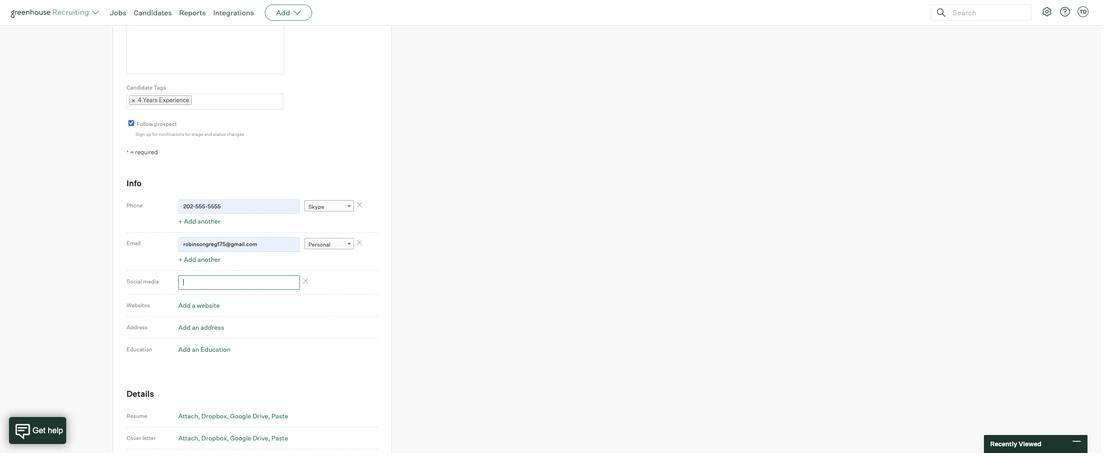 Task type: describe. For each thing, give the bounding box(es) containing it.
an for address
[[192, 324, 199, 331]]

status
[[213, 132, 226, 137]]

paste link for cover letter
[[271, 434, 288, 442]]

recently viewed
[[990, 441, 1042, 448]]

1 for from the left
[[152, 132, 158, 137]]

reports link
[[179, 8, 206, 17]]

add for add an address
[[178, 324, 191, 331]]

Follow prospect checkbox
[[128, 120, 134, 126]]

attach dropbox google drive paste for cover letter
[[178, 434, 288, 442]]

add an address
[[178, 324, 224, 331]]

social media
[[127, 278, 159, 285]]

+ for email
[[178, 256, 183, 263]]

phone
[[127, 202, 143, 209]]

paste for cover letter
[[271, 434, 288, 442]]

add for add a website
[[178, 302, 191, 309]]

another for phone
[[197, 218, 220, 225]]

sign up for notifications for stage and status changes
[[136, 132, 244, 137]]

stage
[[192, 132, 203, 137]]

personal
[[309, 242, 331, 248]]

skype link
[[304, 200, 354, 214]]

dropbox for cover letter
[[201, 434, 227, 442]]

integrations link
[[213, 8, 254, 17]]

website
[[197, 302, 220, 309]]

google drive link for resume
[[230, 412, 270, 420]]

dropbox link for cover letter
[[201, 434, 229, 442]]

add for add an education
[[178, 346, 191, 354]]

email
[[127, 240, 141, 247]]

Notes text field
[[127, 12, 284, 74]]

drive for resume
[[253, 412, 268, 420]]

td button
[[1078, 6, 1089, 17]]

cover letter
[[127, 435, 156, 442]]

an for education
[[192, 346, 199, 354]]

jobs link
[[110, 8, 126, 17]]

follow
[[137, 121, 153, 127]]

add an education
[[178, 346, 231, 354]]

+ add another for phone
[[178, 218, 220, 225]]

reports
[[179, 8, 206, 17]]

2 for from the left
[[185, 132, 191, 137]]

+ for phone
[[178, 218, 183, 225]]

personal link
[[304, 238, 354, 252]]

resume
[[127, 413, 147, 420]]

=
[[130, 149, 134, 156]]

google drive link for cover letter
[[230, 434, 270, 442]]

+ add another link for email
[[178, 256, 220, 263]]

details
[[127, 389, 154, 399]]

media
[[143, 278, 159, 285]]

sign
[[136, 132, 145, 137]]

add button
[[265, 5, 312, 21]]

social
[[127, 278, 142, 285]]

add an address link
[[178, 324, 224, 331]]

td button
[[1076, 5, 1090, 19]]

greenhouse recruiting image
[[11, 7, 92, 18]]

Search text field
[[950, 6, 1023, 19]]

*
[[127, 149, 129, 156]]

+ add another for email
[[178, 256, 220, 263]]

configure image
[[1042, 6, 1053, 17]]

dropbox link for resume
[[201, 412, 229, 420]]

integrations
[[213, 8, 254, 17]]

attach link for cover letter
[[178, 434, 200, 442]]



Task type: vqa. For each thing, say whether or not it's contained in the screenshot.
the bottommost Dropbox link
yes



Task type: locate. For each thing, give the bounding box(es) containing it.
prospect
[[154, 121, 177, 127]]

google
[[230, 412, 251, 420], [230, 434, 251, 442]]

skype
[[309, 204, 324, 210]]

2 + from the top
[[178, 256, 183, 263]]

0 vertical spatial + add another link
[[178, 218, 220, 225]]

0 vertical spatial attach
[[178, 412, 198, 420]]

address
[[127, 324, 148, 331]]

None text field
[[192, 94, 201, 109], [178, 199, 300, 214], [178, 275, 300, 290], [192, 94, 201, 109], [178, 199, 300, 214], [178, 275, 300, 290]]

0 vertical spatial dropbox
[[201, 412, 227, 420]]

1 paste from the top
[[271, 412, 288, 420]]

1 horizontal spatial education
[[201, 346, 231, 354]]

experience
[[159, 96, 189, 103]]

and
[[204, 132, 212, 137]]

2 paste link from the top
[[271, 434, 288, 442]]

0 vertical spatial another
[[197, 218, 220, 225]]

drive for cover letter
[[253, 434, 268, 442]]

4
[[138, 96, 142, 103]]

attach link for resume
[[178, 412, 200, 420]]

2 another from the top
[[197, 256, 220, 263]]

0 vertical spatial attach link
[[178, 412, 200, 420]]

cover
[[127, 435, 141, 442]]

2 google from the top
[[230, 434, 251, 442]]

up
[[146, 132, 151, 137]]

1 vertical spatial google drive link
[[230, 434, 270, 442]]

add
[[276, 8, 290, 17], [184, 218, 196, 225], [184, 256, 196, 263], [178, 302, 191, 309], [178, 324, 191, 331], [178, 346, 191, 354]]

1 another from the top
[[197, 218, 220, 225]]

recently
[[990, 441, 1017, 448]]

1 google drive link from the top
[[230, 412, 270, 420]]

0 vertical spatial an
[[192, 324, 199, 331]]

1 google from the top
[[230, 412, 251, 420]]

attach for resume
[[178, 412, 198, 420]]

0 vertical spatial drive
[[253, 412, 268, 420]]

dropbox link
[[201, 412, 229, 420], [201, 434, 229, 442]]

google for cover letter
[[230, 434, 251, 442]]

* = required
[[127, 149, 158, 156]]

attach dropbox google drive paste for resume
[[178, 412, 288, 420]]

letter
[[142, 435, 156, 442]]

1 vertical spatial another
[[197, 256, 220, 263]]

changes
[[227, 132, 244, 137]]

0 vertical spatial paste link
[[271, 412, 288, 420]]

required
[[135, 149, 158, 156]]

+
[[178, 218, 183, 225], [178, 256, 183, 263]]

attach link
[[178, 412, 200, 420], [178, 434, 200, 442]]

1 + add another from the top
[[178, 218, 220, 225]]

for left stage
[[185, 132, 191, 137]]

2 paste from the top
[[271, 434, 288, 442]]

paste
[[271, 412, 288, 420], [271, 434, 288, 442]]

attach dropbox google drive paste
[[178, 412, 288, 420], [178, 434, 288, 442]]

1 vertical spatial dropbox
[[201, 434, 227, 442]]

1 vertical spatial paste link
[[271, 434, 288, 442]]

+ add another link for phone
[[178, 218, 220, 225]]

2 + add another from the top
[[178, 256, 220, 263]]

candidates link
[[134, 8, 172, 17]]

add a website link
[[178, 302, 220, 309]]

candidate tags
[[127, 84, 166, 91]]

1 + add another link from the top
[[178, 218, 220, 225]]

info
[[127, 179, 142, 188]]

0 horizontal spatial education
[[127, 346, 152, 353]]

a
[[192, 302, 195, 309]]

0 horizontal spatial for
[[152, 132, 158, 137]]

0 vertical spatial attach dropbox google drive paste
[[178, 412, 288, 420]]

4 years experience
[[138, 96, 189, 103]]

1 attach dropbox google drive paste from the top
[[178, 412, 288, 420]]

1 + from the top
[[178, 218, 183, 225]]

drive
[[253, 412, 268, 420], [253, 434, 268, 442]]

2 attach link from the top
[[178, 434, 200, 442]]

attach for cover letter
[[178, 434, 198, 442]]

2 attach from the top
[[178, 434, 198, 442]]

education
[[201, 346, 231, 354], [127, 346, 152, 353]]

education down address
[[201, 346, 231, 354]]

notes
[[127, 3, 142, 9]]

add for add
[[276, 8, 290, 17]]

viewed
[[1019, 441, 1042, 448]]

add a website
[[178, 302, 220, 309]]

paste link
[[271, 412, 288, 420], [271, 434, 288, 442]]

paste link for resume
[[271, 412, 288, 420]]

1 vertical spatial attach link
[[178, 434, 200, 442]]

+ add another
[[178, 218, 220, 225], [178, 256, 220, 263]]

1 horizontal spatial for
[[185, 132, 191, 137]]

+ add another link
[[178, 218, 220, 225], [178, 256, 220, 263]]

0 vertical spatial google
[[230, 412, 251, 420]]

follow prospect
[[137, 121, 177, 127]]

an down add an address
[[192, 346, 199, 354]]

1 attach link from the top
[[178, 412, 200, 420]]

2 dropbox from the top
[[201, 434, 227, 442]]

1 vertical spatial an
[[192, 346, 199, 354]]

1 vertical spatial paste
[[271, 434, 288, 442]]

0 vertical spatial google drive link
[[230, 412, 270, 420]]

2 attach dropbox google drive paste from the top
[[178, 434, 288, 442]]

for right the up
[[152, 132, 158, 137]]

add inside popup button
[[276, 8, 290, 17]]

1 dropbox from the top
[[201, 412, 227, 420]]

2 dropbox link from the top
[[201, 434, 229, 442]]

1 dropbox link from the top
[[201, 412, 229, 420]]

0 vertical spatial +
[[178, 218, 183, 225]]

paste for resume
[[271, 412, 288, 420]]

1 vertical spatial attach
[[178, 434, 198, 442]]

another
[[197, 218, 220, 225], [197, 256, 220, 263]]

another for email
[[197, 256, 220, 263]]

1 vertical spatial + add another
[[178, 256, 220, 263]]

1 drive from the top
[[253, 412, 268, 420]]

2 drive from the top
[[253, 434, 268, 442]]

education down the address on the bottom
[[127, 346, 152, 353]]

attach
[[178, 412, 198, 420], [178, 434, 198, 442]]

years
[[143, 96, 158, 103]]

1 vertical spatial +
[[178, 256, 183, 263]]

1 paste link from the top
[[271, 412, 288, 420]]

an
[[192, 324, 199, 331], [192, 346, 199, 354]]

dropbox for resume
[[201, 412, 227, 420]]

1 vertical spatial + add another link
[[178, 256, 220, 263]]

jobs
[[110, 8, 126, 17]]

candidate
[[127, 84, 153, 91]]

2 google drive link from the top
[[230, 434, 270, 442]]

an left address
[[192, 324, 199, 331]]

tags
[[154, 84, 166, 91]]

1 an from the top
[[192, 324, 199, 331]]

dropbox
[[201, 412, 227, 420], [201, 434, 227, 442]]

for
[[152, 132, 158, 137], [185, 132, 191, 137]]

0 vertical spatial paste
[[271, 412, 288, 420]]

1 vertical spatial google
[[230, 434, 251, 442]]

address
[[201, 324, 224, 331]]

websites
[[127, 302, 150, 309]]

0 vertical spatial + add another
[[178, 218, 220, 225]]

candidates
[[134, 8, 172, 17]]

1 vertical spatial drive
[[253, 434, 268, 442]]

notifications
[[159, 132, 184, 137]]

1 vertical spatial attach dropbox google drive paste
[[178, 434, 288, 442]]

2 an from the top
[[192, 346, 199, 354]]

add an education link
[[178, 346, 231, 354]]

None text field
[[178, 237, 300, 252]]

1 attach from the top
[[178, 412, 198, 420]]

google drive link
[[230, 412, 270, 420], [230, 434, 270, 442]]

1 vertical spatial dropbox link
[[201, 434, 229, 442]]

2 + add another link from the top
[[178, 256, 220, 263]]

google for resume
[[230, 412, 251, 420]]

0 vertical spatial dropbox link
[[201, 412, 229, 420]]

td
[[1080, 9, 1087, 15]]



